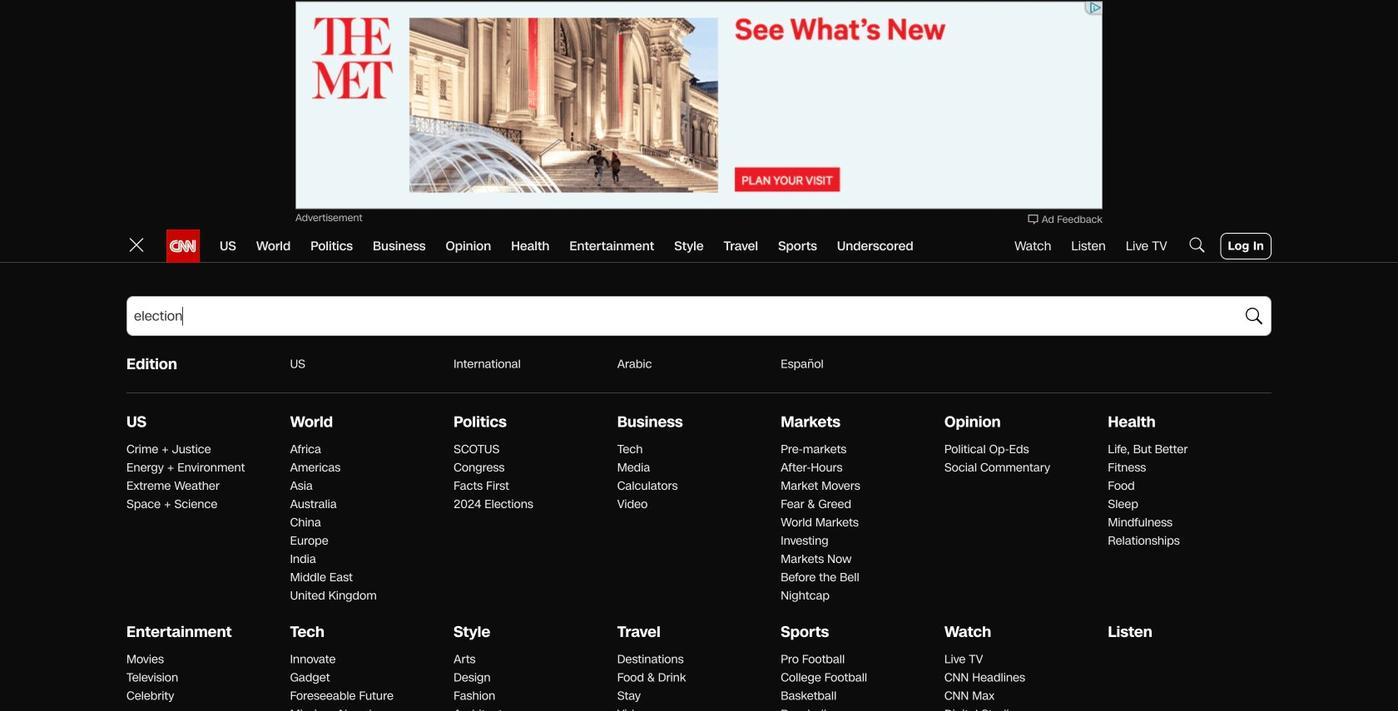 Task type: describe. For each thing, give the bounding box(es) containing it.
palm beach, florida - march 05: republican presidential candidate, former president donald trump attends an election-night watch party at mar-a-lago on march 5, 2024 in west palm beach, florida. sixteen states held their primaries and caucuses today as part of super tuesday.  (photo by win mcnamee/getty images) image
[[706, 335, 979, 489]]

Search text field
[[127, 296, 1272, 336]]

close menu icon image
[[127, 235, 146, 255]]

gettyimages 1348113243.jpg image
[[706, 631, 979, 712]]

washington, dc - march 5: president joe biden speaks during a meeting with his competition council in the state dining room of the white house on march 5, 2024 in washington, dc. biden announced new economic measures during the meeting. (photo by nathan howard/getty images) image
[[127, 412, 686, 712]]



Task type: locate. For each thing, give the bounding box(es) containing it.
advertisement element
[[295, 1, 1103, 209]]

search icon image
[[1187, 235, 1207, 255]]

video player region
[[999, 335, 1272, 489]]

None search field
[[127, 296, 1272, 336]]

progress bar slider
[[999, 487, 1272, 489]]



Task type: vqa. For each thing, say whether or not it's contained in the screenshot.
first car from the right
no



